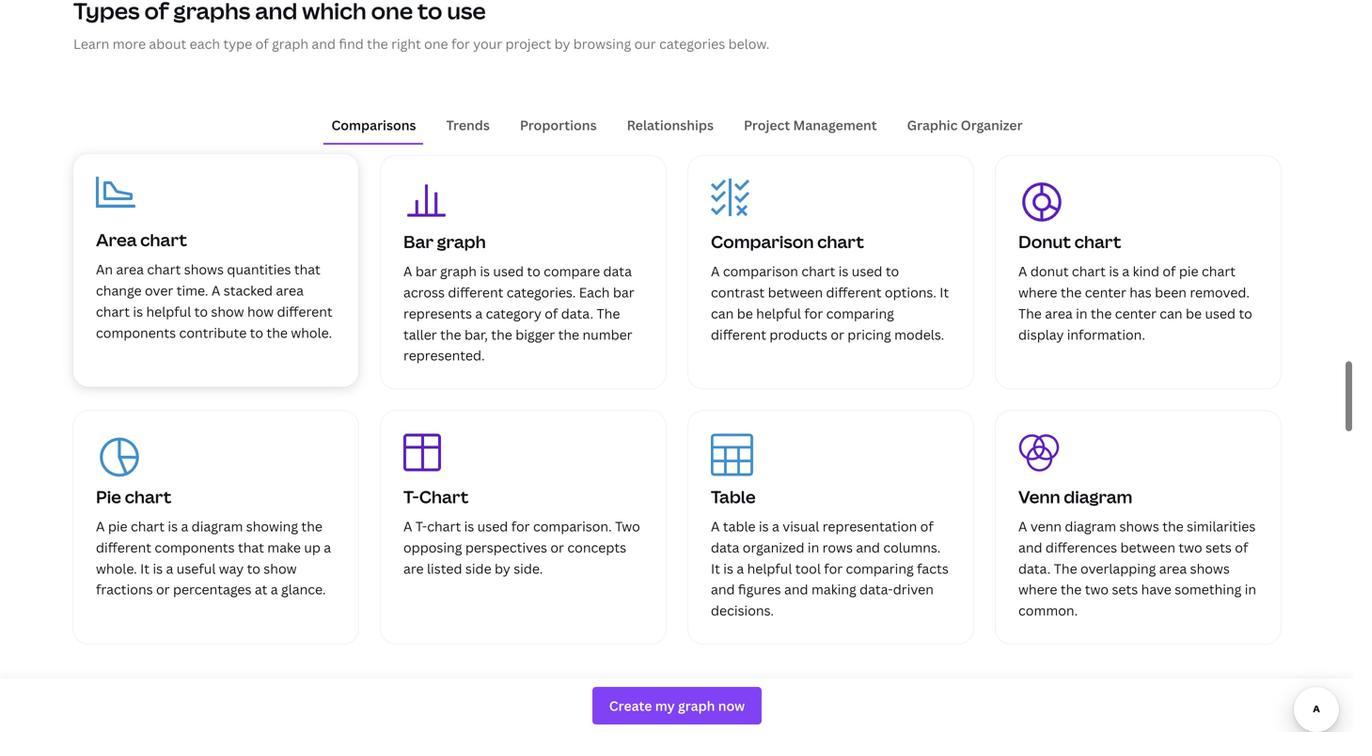 Task type: vqa. For each thing, say whether or not it's contained in the screenshot.
side
yes



Task type: locate. For each thing, give the bounding box(es) containing it.
helpful down organized
[[748, 560, 793, 578]]

a inside bar graph a bar graph is used to compare data across different categories. each bar represents a category of data. the taller the bar, the bigger the number represented.
[[476, 305, 483, 323]]

0 horizontal spatial it
[[140, 560, 150, 578]]

venn diagram image
[[1019, 434, 1060, 473]]

making
[[812, 581, 857, 599]]

for inside 't-chart a t-chart is used for comparison. two opposing perspectives or concepts are listed side by side.'
[[512, 518, 530, 536]]

it inside the table a table is a visual representation of data organized in rows and columns. it is a helpful tool for comparing facts and figures and making data-driven decisions.
[[711, 560, 721, 578]]

the up represented.
[[440, 326, 462, 344]]

components up 'useful'
[[155, 539, 235, 557]]

sets down similarities
[[1206, 539, 1233, 557]]

1 horizontal spatial that
[[294, 261, 321, 279]]

be inside comparison chart a comparison chart is used to contrast between different options. it can be helpful for comparing different products or pricing models.
[[737, 305, 753, 323]]

1 vertical spatial or
[[551, 539, 565, 557]]

a up 'useful'
[[181, 518, 188, 536]]

diagram
[[1064, 486, 1133, 509], [192, 518, 243, 536], [1066, 518, 1117, 536]]

the down how
[[267, 324, 288, 342]]

components down change
[[96, 324, 176, 342]]

donut
[[1019, 231, 1072, 254]]

1 vertical spatial show
[[264, 560, 297, 578]]

number
[[583, 326, 633, 344]]

trends
[[446, 116, 490, 134]]

diagram inside pie chart a pie chart is a diagram showing the different components that make up a whole. it is a useful way to show fractions or percentages at a glance.
[[192, 518, 243, 536]]

is down change
[[133, 303, 143, 321]]

to inside bar graph a bar graph is used to compare data across different categories. each bar represents a category of data. the taller the bar, the bigger the number represented.
[[527, 263, 541, 280]]

in
[[1077, 305, 1088, 323], [808, 539, 820, 557], [1246, 581, 1257, 599]]

the up common.
[[1061, 581, 1082, 599]]

area inside venn diagram a venn diagram shows the similarities and differences between two sets of data. the overlapping area shows where the two sets have something in common.
[[1160, 560, 1188, 578]]

center left has
[[1086, 284, 1127, 302]]

to up at
[[247, 560, 261, 578]]

different up bar,
[[448, 284, 504, 302]]

whole.
[[291, 324, 332, 342], [96, 560, 137, 578]]

in up the "information."
[[1077, 305, 1088, 323]]

1 horizontal spatial data
[[711, 539, 740, 557]]

chart
[[140, 229, 187, 252], [818, 231, 865, 254], [1075, 231, 1122, 254], [147, 261, 181, 279], [802, 263, 836, 280], [1073, 263, 1106, 280], [1203, 263, 1236, 280], [96, 303, 130, 321], [125, 486, 172, 509], [131, 518, 165, 536], [427, 518, 461, 536]]

used for t-chart
[[478, 518, 508, 536]]

area
[[116, 261, 144, 279], [276, 282, 304, 300], [1046, 305, 1073, 323], [1160, 560, 1188, 578]]

shows up 'time.' on the top left of the page
[[184, 261, 224, 279]]

0 vertical spatial by
[[555, 35, 571, 53]]

0 horizontal spatial bar
[[416, 263, 437, 280]]

0 vertical spatial components
[[96, 324, 176, 342]]

of up the columns.
[[921, 518, 934, 536]]

is up 'useful'
[[168, 518, 178, 536]]

used inside 't-chart a t-chart is used for comparison. two opposing perspectives or concepts are listed side by side.'
[[478, 518, 508, 536]]

between inside venn diagram a venn diagram shows the similarities and differences between two sets of data. the overlapping area shows where the two sets have something in common.
[[1121, 539, 1176, 557]]

1 vertical spatial whole.
[[96, 560, 137, 578]]

comparing inside comparison chart a comparison chart is used to contrast between different options. it can be helpful for comparing different products or pricing models.
[[827, 305, 895, 323]]

can down the been
[[1160, 305, 1183, 323]]

0 vertical spatial shows
[[184, 261, 224, 279]]

the down donut
[[1061, 284, 1082, 302]]

is inside 't-chart a t-chart is used for comparison. two opposing perspectives or concepts are listed side by side.'
[[464, 518, 474, 536]]

glance.
[[281, 581, 326, 599]]

a inside bar graph a bar graph is used to compare data across different categories. each bar represents a category of data. the taller the bar, the bigger the number represented.
[[404, 263, 413, 280]]

has
[[1130, 284, 1152, 302]]

for up 'perspectives'
[[512, 518, 530, 536]]

for up the making
[[824, 560, 843, 578]]

2 where from the top
[[1019, 581, 1058, 599]]

0 vertical spatial whole.
[[291, 324, 332, 342]]

show inside pie chart a pie chart is a diagram showing the different components that make up a whole. it is a useful way to show fractions or percentages at a glance.
[[264, 560, 297, 578]]

is up category
[[480, 263, 490, 280]]

data. down each
[[561, 305, 594, 323]]

1 vertical spatial where
[[1019, 581, 1058, 599]]

where inside donut chart a donut chart is a kind of pie chart where the center has been removed. the area in the center can be used to display information.
[[1019, 284, 1058, 302]]

comparison
[[723, 263, 799, 280]]

graphic organizer button
[[900, 107, 1031, 143]]

0 horizontal spatial that
[[238, 539, 264, 557]]

by
[[555, 35, 571, 53], [495, 560, 511, 578]]

to inside donut chart a donut chart is a kind of pie chart where the center has been removed. the area in the center can be used to display information.
[[1240, 305, 1253, 323]]

comparisons button
[[324, 107, 424, 143]]

the inside area chart an area chart shows quantities that change over time. a stacked area chart is helpful to show how different components contribute to the whole.
[[267, 324, 288, 342]]

1 vertical spatial center
[[1116, 305, 1157, 323]]

can down contrast
[[711, 305, 734, 323]]

project management button
[[737, 107, 885, 143]]

where
[[1019, 284, 1058, 302], [1019, 581, 1058, 599]]

figures
[[739, 581, 782, 599]]

0 vertical spatial pie
[[1180, 263, 1199, 280]]

0 vertical spatial sets
[[1206, 539, 1233, 557]]

that up "way"
[[238, 539, 264, 557]]

0 vertical spatial two
[[1179, 539, 1203, 557]]

shows up overlapping
[[1120, 518, 1160, 536]]

0 vertical spatial show
[[211, 303, 244, 321]]

1 vertical spatial components
[[155, 539, 235, 557]]

comparison chart a comparison chart is used to contrast between different options. it can be helpful for comparing different products or pricing models.
[[711, 231, 950, 344]]

where inside venn diagram a venn diagram shows the similarities and differences between two sets of data. the overlapping area shows where the two sets have something in common.
[[1019, 581, 1058, 599]]

sets down overlapping
[[1113, 581, 1139, 599]]

data. inside bar graph a bar graph is used to compare data across different categories. each bar represents a category of data. the taller the bar, the bigger the number represented.
[[561, 305, 594, 323]]

or
[[831, 326, 845, 344], [551, 539, 565, 557], [156, 581, 170, 599]]

1 horizontal spatial be
[[1186, 305, 1203, 323]]

0 horizontal spatial between
[[768, 284, 823, 302]]

used for bar graph
[[493, 263, 524, 280]]

is up organized
[[759, 518, 769, 536]]

quantities
[[227, 261, 291, 279]]

a left donut
[[1019, 263, 1028, 280]]

of
[[256, 35, 269, 53], [1163, 263, 1177, 280], [545, 305, 558, 323], [921, 518, 934, 536], [1236, 539, 1249, 557]]

0 horizontal spatial the
[[597, 305, 620, 323]]

or inside comparison chart a comparison chart is used to contrast between different options. it can be helpful for comparing different products or pricing models.
[[831, 326, 845, 344]]

0 horizontal spatial or
[[156, 581, 170, 599]]

the down category
[[491, 326, 513, 344]]

graph up across
[[440, 263, 477, 280]]

pie down pie
[[108, 518, 128, 536]]

0 horizontal spatial two
[[1086, 581, 1109, 599]]

bar up across
[[416, 263, 437, 280]]

helpful up products
[[757, 305, 802, 323]]

comparing
[[827, 305, 895, 323], [846, 560, 914, 578]]

1 can from the left
[[711, 305, 734, 323]]

1 horizontal spatial two
[[1179, 539, 1203, 557]]

for up products
[[805, 305, 824, 323]]

0 horizontal spatial show
[[211, 303, 244, 321]]

1 where from the top
[[1019, 284, 1058, 302]]

two
[[1179, 539, 1203, 557], [1086, 581, 1109, 599]]

pie up the been
[[1180, 263, 1199, 280]]

1 horizontal spatial or
[[551, 539, 565, 557]]

data down table
[[711, 539, 740, 557]]

a right 'time.' on the top left of the page
[[212, 282, 220, 300]]

show down make
[[264, 560, 297, 578]]

differences
[[1046, 539, 1118, 557]]

2 horizontal spatial in
[[1246, 581, 1257, 599]]

pie
[[96, 486, 121, 509]]

find
[[339, 35, 364, 53]]

a inside comparison chart a comparison chart is used to contrast between different options. it can be helpful for comparing different products or pricing models.
[[711, 263, 720, 280]]

a up opposing
[[404, 518, 413, 536]]

pricing
[[848, 326, 892, 344]]

1 horizontal spatial between
[[1121, 539, 1176, 557]]

driven
[[894, 581, 934, 599]]

a up contrast
[[711, 263, 720, 280]]

to inside comparison chart a comparison chart is used to contrast between different options. it can be helpful for comparing different products or pricing models.
[[886, 263, 900, 280]]

products
[[770, 326, 828, 344]]

it up the fractions
[[140, 560, 150, 578]]

0 vertical spatial center
[[1086, 284, 1127, 302]]

type
[[223, 35, 252, 53]]

that right quantities
[[294, 261, 321, 279]]

1 horizontal spatial whole.
[[291, 324, 332, 342]]

pie
[[1180, 263, 1199, 280], [108, 518, 128, 536]]

a
[[404, 263, 413, 280], [711, 263, 720, 280], [1019, 263, 1028, 280], [212, 282, 220, 300], [96, 518, 105, 536], [404, 518, 413, 536], [711, 518, 720, 536], [1019, 518, 1028, 536]]

data.
[[561, 305, 594, 323], [1019, 560, 1051, 578]]

area up have
[[1160, 560, 1188, 578]]

used inside comparison chart a comparison chart is used to contrast between different options. it can be helpful for comparing different products or pricing models.
[[852, 263, 883, 280]]

2 can from the left
[[1160, 305, 1183, 323]]

the inside donut chart a donut chart is a kind of pie chart where the center has been removed. the area in the center can be used to display information.
[[1019, 305, 1042, 323]]

0 horizontal spatial can
[[711, 305, 734, 323]]

for
[[452, 35, 470, 53], [805, 305, 824, 323], [512, 518, 530, 536], [824, 560, 843, 578]]

in inside venn diagram a venn diagram shows the similarities and differences between two sets of data. the overlapping area shows where the two sets have something in common.
[[1246, 581, 1257, 599]]

a inside donut chart a donut chart is a kind of pie chart where the center has been removed. the area in the center can be used to display information.
[[1019, 263, 1028, 280]]

useful
[[177, 560, 216, 578]]

representation
[[823, 518, 918, 536]]

1 vertical spatial data.
[[1019, 560, 1051, 578]]

the up number
[[597, 305, 620, 323]]

0 horizontal spatial by
[[495, 560, 511, 578]]

used up pricing
[[852, 263, 883, 280]]

to down removed.
[[1240, 305, 1253, 323]]

removed.
[[1191, 284, 1251, 302]]

a up figures
[[737, 560, 744, 578]]

sets
[[1206, 539, 1233, 557], [1113, 581, 1139, 599]]

data up each
[[604, 263, 632, 280]]

1 horizontal spatial show
[[264, 560, 297, 578]]

0 vertical spatial that
[[294, 261, 321, 279]]

2 be from the left
[[1186, 305, 1203, 323]]

learn
[[73, 35, 109, 53]]

center down has
[[1116, 305, 1157, 323]]

a inside pie chart a pie chart is a diagram showing the different components that make up a whole. it is a useful way to show fractions or percentages at a glance.
[[96, 518, 105, 536]]

1 vertical spatial by
[[495, 560, 511, 578]]

0 horizontal spatial data
[[604, 263, 632, 280]]

2 vertical spatial shows
[[1191, 560, 1231, 578]]

data. inside venn diagram a venn diagram shows the similarities and differences between two sets of data. the overlapping area shows where the two sets have something in common.
[[1019, 560, 1051, 578]]

a inside the table a table is a visual representation of data organized in rows and columns. it is a helpful tool for comparing facts and figures and making data-driven decisions.
[[711, 518, 720, 536]]

in up the tool
[[808, 539, 820, 557]]

and down representation at the right of the page
[[857, 539, 881, 557]]

1 vertical spatial shows
[[1120, 518, 1160, 536]]

0 horizontal spatial data.
[[561, 305, 594, 323]]

can
[[711, 305, 734, 323], [1160, 305, 1183, 323]]

2 horizontal spatial it
[[940, 284, 950, 302]]

0 horizontal spatial whole.
[[96, 560, 137, 578]]

table a table is a visual representation of data organized in rows and columns. it is a helpful tool for comparing facts and figures and making data-driven decisions.
[[711, 486, 949, 620]]

shows up something
[[1191, 560, 1231, 578]]

be down the been
[[1186, 305, 1203, 323]]

a left table
[[711, 518, 720, 536]]

your
[[473, 35, 503, 53]]

a inside donut chart a donut chart is a kind of pie chart where the center has been removed. the area in the center can be used to display information.
[[1123, 263, 1130, 280]]

1 vertical spatial comparing
[[846, 560, 914, 578]]

1 vertical spatial in
[[808, 539, 820, 557]]

1 horizontal spatial sets
[[1206, 539, 1233, 557]]

bigger
[[516, 326, 555, 344]]

it inside comparison chart a comparison chart is used to contrast between different options. it can be helpful for comparing different products or pricing models.
[[940, 284, 950, 302]]

helpful down over
[[146, 303, 191, 321]]

the up display
[[1019, 305, 1042, 323]]

a inside venn diagram a venn diagram shows the similarities and differences between two sets of data. the overlapping area shows where the two sets have something in common.
[[1019, 518, 1028, 536]]

is up pricing
[[839, 263, 849, 280]]

components
[[96, 324, 176, 342], [155, 539, 235, 557]]

helpful inside comparison chart a comparison chart is used to contrast between different options. it can be helpful for comparing different products or pricing models.
[[757, 305, 802, 323]]

0 horizontal spatial be
[[737, 305, 753, 323]]

a
[[1123, 263, 1130, 280], [476, 305, 483, 323], [181, 518, 188, 536], [773, 518, 780, 536], [324, 539, 331, 557], [166, 560, 173, 578], [737, 560, 744, 578], [271, 581, 278, 599]]

0 horizontal spatial in
[[808, 539, 820, 557]]

whole. inside area chart an area chart shows quantities that change over time. a stacked area chart is helpful to show how different components contribute to the whole.
[[291, 324, 332, 342]]

1 vertical spatial data
[[711, 539, 740, 557]]

and down the venn
[[1019, 539, 1043, 557]]

0 vertical spatial or
[[831, 326, 845, 344]]

is left kind
[[1110, 263, 1120, 280]]

the right the 'bigger'
[[558, 326, 580, 344]]

chart inside 't-chart a t-chart is used for comparison. two opposing perspectives or concepts are listed side by side.'
[[427, 518, 461, 536]]

area down quantities
[[276, 282, 304, 300]]

2 vertical spatial in
[[1246, 581, 1257, 599]]

0 horizontal spatial shows
[[184, 261, 224, 279]]

a down pie
[[96, 518, 105, 536]]

whole. inside pie chart a pie chart is a diagram showing the different components that make up a whole. it is a useful way to show fractions or percentages at a glance.
[[96, 560, 137, 578]]

donut chart image
[[1019, 179, 1066, 226]]

used up 'perspectives'
[[478, 518, 508, 536]]

of inside bar graph a bar graph is used to compare data across different categories. each bar represents a category of data. the taller the bar, the bigger the number represented.
[[545, 305, 558, 323]]

different
[[448, 284, 504, 302], [827, 284, 882, 302], [277, 303, 333, 321], [711, 326, 767, 344], [96, 539, 152, 557]]

the right find
[[367, 35, 388, 53]]

of down similarities
[[1236, 539, 1249, 557]]

that
[[294, 261, 321, 279], [238, 539, 264, 557]]

2 horizontal spatial the
[[1055, 560, 1078, 578]]

a inside 't-chart a t-chart is used for comparison. two opposing perspectives or concepts are listed side by side.'
[[404, 518, 413, 536]]

graph
[[272, 35, 309, 53], [437, 231, 486, 254], [440, 263, 477, 280]]

graph right the type
[[272, 35, 309, 53]]

1 horizontal spatial by
[[555, 35, 571, 53]]

models.
[[895, 326, 945, 344]]

it up 'decisions.'
[[711, 560, 721, 578]]

1 vertical spatial bar
[[613, 284, 635, 302]]

t chart image
[[404, 434, 441, 472]]

used down removed.
[[1206, 305, 1236, 323]]

of up the been
[[1163, 263, 1177, 280]]

1 vertical spatial two
[[1086, 581, 1109, 599]]

1 vertical spatial between
[[1121, 539, 1176, 557]]

it right options.
[[940, 284, 950, 302]]

a up bar,
[[476, 305, 483, 323]]

whole. up the fractions
[[96, 560, 137, 578]]

taller
[[404, 326, 437, 344]]

show inside area chart an area chart shows quantities that change over time. a stacked area chart is helpful to show how different components contribute to the whole.
[[211, 303, 244, 321]]

1 horizontal spatial data.
[[1019, 560, 1051, 578]]

used up categories. at the top left
[[493, 263, 524, 280]]

bar right each
[[613, 284, 635, 302]]

two down overlapping
[[1086, 581, 1109, 599]]

similarities
[[1188, 518, 1256, 536]]

is inside donut chart a donut chart is a kind of pie chart where the center has been removed. the area in the center can be used to display information.
[[1110, 263, 1120, 280]]

1 horizontal spatial the
[[1019, 305, 1042, 323]]

columns.
[[884, 539, 941, 557]]

0 vertical spatial in
[[1077, 305, 1088, 323]]

0 vertical spatial data
[[604, 263, 632, 280]]

shows
[[184, 261, 224, 279], [1120, 518, 1160, 536], [1191, 560, 1231, 578]]

2 horizontal spatial shows
[[1191, 560, 1231, 578]]

by right project
[[555, 35, 571, 53]]

shows inside area chart an area chart shows quantities that change over time. a stacked area chart is helpful to show how different components contribute to the whole.
[[184, 261, 224, 279]]

different up the fractions
[[96, 539, 152, 557]]

0 vertical spatial data.
[[561, 305, 594, 323]]

comparing up data-
[[846, 560, 914, 578]]

2 horizontal spatial or
[[831, 326, 845, 344]]

0 horizontal spatial pie
[[108, 518, 128, 536]]

or inside 't-chart a t-chart is used for comparison. two opposing perspectives or concepts are listed side by side.'
[[551, 539, 565, 557]]

area inside donut chart a donut chart is a kind of pie chart where the center has been removed. the area in the center can be used to display information.
[[1046, 305, 1073, 323]]

1 horizontal spatial shows
[[1120, 518, 1160, 536]]

to up options.
[[886, 263, 900, 280]]

to up categories. at the top left
[[527, 263, 541, 280]]

helpful
[[146, 303, 191, 321], [757, 305, 802, 323], [748, 560, 793, 578]]

1 vertical spatial graph
[[437, 231, 486, 254]]

graph right bar at top left
[[437, 231, 486, 254]]

be
[[737, 305, 753, 323], [1186, 305, 1203, 323]]

pie chart image
[[96, 434, 143, 481]]

opposing
[[404, 539, 462, 557]]

in inside the table a table is a visual representation of data organized in rows and columns. it is a helpful tool for comparing facts and figures and making data-driven decisions.
[[808, 539, 820, 557]]

side
[[466, 560, 492, 578]]

comparing up pricing
[[827, 305, 895, 323]]

0 vertical spatial where
[[1019, 284, 1058, 302]]

for inside comparison chart a comparison chart is used to contrast between different options. it can be helpful for comparing different products or pricing models.
[[805, 305, 824, 323]]

1 horizontal spatial in
[[1077, 305, 1088, 323]]

the up the "information."
[[1091, 305, 1113, 323]]

whole. down quantities
[[291, 324, 332, 342]]

1 vertical spatial sets
[[1113, 581, 1139, 599]]

1 vertical spatial pie
[[108, 518, 128, 536]]

between down comparison
[[768, 284, 823, 302]]

a for donut chart
[[1019, 263, 1028, 280]]

t- up opposing
[[416, 518, 427, 536]]

between
[[768, 284, 823, 302], [1121, 539, 1176, 557]]

a left kind
[[1123, 263, 1130, 280]]

0 horizontal spatial sets
[[1113, 581, 1139, 599]]

1 vertical spatial that
[[238, 539, 264, 557]]

table
[[711, 486, 756, 509]]

0 vertical spatial between
[[768, 284, 823, 302]]

bar
[[416, 263, 437, 280], [613, 284, 635, 302]]

1 horizontal spatial bar
[[613, 284, 635, 302]]

the inside pie chart a pie chart is a diagram showing the different components that make up a whole. it is a useful way to show fractions or percentages at a glance.
[[301, 518, 323, 536]]

fractions
[[96, 581, 153, 599]]

1 horizontal spatial can
[[1160, 305, 1183, 323]]

each
[[579, 284, 610, 302]]

graphic
[[908, 116, 958, 134]]

2 vertical spatial or
[[156, 581, 170, 599]]

or left pricing
[[831, 326, 845, 344]]

used inside donut chart a donut chart is a kind of pie chart where the center has been removed. the area in the center can be used to display information.
[[1206, 305, 1236, 323]]

1 horizontal spatial pie
[[1180, 263, 1199, 280]]

1 be from the left
[[737, 305, 753, 323]]

pie inside donut chart a donut chart is a kind of pie chart where the center has been removed. the area in the center can be used to display information.
[[1180, 263, 1199, 280]]

between up overlapping
[[1121, 539, 1176, 557]]

venn
[[1019, 486, 1061, 509]]

the
[[367, 35, 388, 53], [1061, 284, 1082, 302], [1091, 305, 1113, 323], [267, 324, 288, 342], [440, 326, 462, 344], [491, 326, 513, 344], [558, 326, 580, 344], [301, 518, 323, 536], [1163, 518, 1184, 536], [1061, 581, 1082, 599]]

comparisons
[[332, 116, 416, 134]]

0 vertical spatial comparing
[[827, 305, 895, 323]]

a for venn diagram
[[1019, 518, 1028, 536]]

different inside pie chart a pie chart is a diagram showing the different components that make up a whole. it is a useful way to show fractions or percentages at a glance.
[[96, 539, 152, 557]]

used inside bar graph a bar graph is used to compare data across different categories. each bar represents a category of data. the taller the bar, the bigger the number represented.
[[493, 263, 524, 280]]

1 horizontal spatial it
[[711, 560, 721, 578]]

donut chart a donut chart is a kind of pie chart where the center has been removed. the area in the center can be used to display information.
[[1019, 231, 1253, 344]]

area up display
[[1046, 305, 1073, 323]]



Task type: describe. For each thing, give the bounding box(es) containing it.
a for bar graph
[[404, 263, 413, 280]]

category
[[486, 305, 542, 323]]

been
[[1156, 284, 1187, 302]]

relationships
[[627, 116, 714, 134]]

of inside donut chart a donut chart is a kind of pie chart where the center has been removed. the area in the center can be used to display information.
[[1163, 263, 1177, 280]]

perspectives
[[466, 539, 548, 557]]

something
[[1175, 581, 1242, 599]]

table
[[723, 518, 756, 536]]

of right the type
[[256, 35, 269, 53]]

of inside venn diagram a venn diagram shows the similarities and differences between two sets of data. the overlapping area shows where the two sets have something in common.
[[1236, 539, 1249, 557]]

data inside bar graph a bar graph is used to compare data across different categories. each bar represents a category of data. the taller the bar, the bigger the number represented.
[[604, 263, 632, 280]]

our
[[635, 35, 656, 53]]

browsing
[[574, 35, 632, 53]]

a right up
[[324, 539, 331, 557]]

table image
[[711, 434, 754, 477]]

concepts
[[568, 539, 627, 557]]

area up change
[[116, 261, 144, 279]]

a inside area chart an area chart shows quantities that change over time. a stacked area chart is helpful to show how different components contribute to the whole.
[[212, 282, 220, 300]]

bar
[[404, 231, 434, 254]]

a right at
[[271, 581, 278, 599]]

different inside area chart an area chart shows quantities that change over time. a stacked area chart is helpful to show how different components contribute to the whole.
[[277, 303, 333, 321]]

change
[[96, 282, 142, 300]]

each
[[190, 35, 220, 53]]

donut
[[1031, 263, 1069, 280]]

relationships button
[[620, 107, 722, 143]]

area chart an area chart shows quantities that change over time. a stacked area chart is helpful to show how different components contribute to the whole.
[[96, 229, 333, 342]]

a for pie chart
[[96, 518, 105, 536]]

to down how
[[250, 324, 263, 342]]

facts
[[917, 560, 949, 578]]

are
[[404, 560, 424, 578]]

comparison.
[[533, 518, 612, 536]]

make
[[268, 539, 301, 557]]

is inside bar graph a bar graph is used to compare data across different categories. each bar represents a category of data. the taller the bar, the bigger the number represented.
[[480, 263, 490, 280]]

percentages
[[173, 581, 252, 599]]

to down 'time.' on the top left of the page
[[194, 303, 208, 321]]

shows for diagram
[[1120, 518, 1160, 536]]

t-chart a t-chart is used for comparison. two opposing perspectives or concepts are listed side by side.
[[404, 486, 641, 578]]

how
[[247, 303, 274, 321]]

common.
[[1019, 602, 1078, 620]]

the inside venn diagram a venn diagram shows the similarities and differences between two sets of data. the overlapping area shows where the two sets have something in common.
[[1055, 560, 1078, 578]]

is inside area chart an area chart shows quantities that change over time. a stacked area chart is helpful to show how different components contribute to the whole.
[[133, 303, 143, 321]]

project management
[[744, 116, 878, 134]]

data-
[[860, 581, 894, 599]]

visual
[[783, 518, 820, 536]]

bar,
[[465, 326, 488, 344]]

way
[[219, 560, 244, 578]]

0 vertical spatial bar
[[416, 263, 437, 280]]

pie inside pie chart a pie chart is a diagram showing the different components that make up a whole. it is a useful way to show fractions or percentages at a glance.
[[108, 518, 128, 536]]

time.
[[177, 282, 208, 300]]

bar graph image
[[404, 179, 450, 226]]

and inside venn diagram a venn diagram shows the similarities and differences between two sets of data. the overlapping area shows where the two sets have something in common.
[[1019, 539, 1043, 557]]

area chart image
[[96, 177, 135, 209]]

for right "one"
[[452, 35, 470, 53]]

helpful inside area chart an area chart shows quantities that change over time. a stacked area chart is helpful to show how different components contribute to the whole.
[[146, 303, 191, 321]]

0 vertical spatial t-
[[404, 486, 419, 509]]

represented.
[[404, 347, 485, 365]]

can inside donut chart a donut chart is a kind of pie chart where the center has been removed. the area in the center can be used to display information.
[[1160, 305, 1183, 323]]

more
[[113, 35, 146, 53]]

area
[[96, 229, 137, 252]]

is inside comparison chart a comparison chart is used to contrast between different options. it can be helpful for comparing different products or pricing models.
[[839, 263, 849, 280]]

is down table
[[724, 560, 734, 578]]

or inside pie chart a pie chart is a diagram showing the different components that make up a whole. it is a useful way to show fractions or percentages at a glance.
[[156, 581, 170, 599]]

trends button
[[439, 107, 498, 143]]

categories.
[[507, 284, 576, 302]]

right
[[391, 35, 421, 53]]

contrast
[[711, 284, 765, 302]]

graphic organizer
[[908, 116, 1023, 134]]

a up organized
[[773, 518, 780, 536]]

used for comparison chart
[[852, 263, 883, 280]]

be inside donut chart a donut chart is a kind of pie chart where the center has been removed. the area in the center can be used to display information.
[[1186, 305, 1203, 323]]

chart
[[419, 486, 469, 509]]

two
[[615, 518, 641, 536]]

2 vertical spatial graph
[[440, 263, 477, 280]]

at
[[255, 581, 268, 599]]

compare
[[544, 263, 600, 280]]

options.
[[885, 284, 937, 302]]

tool
[[796, 560, 821, 578]]

and up 'decisions.'
[[711, 581, 735, 599]]

across
[[404, 284, 445, 302]]

a for comparison chart
[[711, 263, 720, 280]]

venn diagram a venn diagram shows the similarities and differences between two sets of data. the overlapping area shows where the two sets have something in common.
[[1019, 486, 1257, 620]]

it inside pie chart a pie chart is a diagram showing the different components that make up a whole. it is a useful way to show fractions or percentages at a glance.
[[140, 560, 150, 578]]

up
[[304, 539, 321, 557]]

kind
[[1133, 263, 1160, 280]]

pie chart a pie chart is a diagram showing the different components that make up a whole. it is a useful way to show fractions or percentages at a glance.
[[96, 486, 331, 599]]

different up pricing
[[827, 284, 882, 302]]

bar graph a bar graph is used to compare data across different categories. each bar represents a category of data. the taller the bar, the bigger the number represented.
[[404, 231, 635, 365]]

between inside comparison chart a comparison chart is used to contrast between different options. it can be helpful for comparing different products or pricing models.
[[768, 284, 823, 302]]

of inside the table a table is a visual representation of data organized in rows and columns. it is a helpful tool for comparing facts and figures and making data-driven decisions.
[[921, 518, 934, 536]]

and down the tool
[[785, 581, 809, 599]]

showing
[[246, 518, 298, 536]]

data inside the table a table is a visual representation of data organized in rows and columns. it is a helpful tool for comparing facts and figures and making data-driven decisions.
[[711, 539, 740, 557]]

information.
[[1068, 326, 1146, 344]]

different inside bar graph a bar graph is used to compare data across different categories. each bar represents a category of data. the taller the bar, the bigger the number represented.
[[448, 284, 504, 302]]

to inside pie chart a pie chart is a diagram showing the different components that make up a whole. it is a useful way to show fractions or percentages at a glance.
[[247, 560, 261, 578]]

a for t-chart
[[404, 518, 413, 536]]

stacked
[[224, 282, 273, 300]]

comparing inside the table a table is a visual representation of data organized in rows and columns. it is a helpful tool for comparing facts and figures and making data-driven decisions.
[[846, 560, 914, 578]]

comparison chart image
[[711, 179, 751, 218]]

is left 'useful'
[[153, 560, 163, 578]]

learn more about each type of graph and find the right one for your project by browsing our categories below.
[[73, 35, 770, 53]]

different down contrast
[[711, 326, 767, 344]]

components inside pie chart a pie chart is a diagram showing the different components that make up a whole. it is a useful way to show fractions or percentages at a glance.
[[155, 539, 235, 557]]

that inside pie chart a pie chart is a diagram showing the different components that make up a whole. it is a useful way to show fractions or percentages at a glance.
[[238, 539, 264, 557]]

project
[[744, 116, 791, 134]]

one
[[424, 35, 448, 53]]

the left similarities
[[1163, 518, 1184, 536]]

have
[[1142, 581, 1172, 599]]

shows for chart
[[184, 261, 224, 279]]

components inside area chart an area chart shows quantities that change over time. a stacked area chart is helpful to show how different components contribute to the whole.
[[96, 324, 176, 342]]

a left 'useful'
[[166, 560, 173, 578]]

over
[[145, 282, 173, 300]]

comparison
[[711, 231, 814, 254]]

display
[[1019, 326, 1065, 344]]

below.
[[729, 35, 770, 53]]

overlapping
[[1081, 560, 1157, 578]]

can inside comparison chart a comparison chart is used to contrast between different options. it can be helpful for comparing different products or pricing models.
[[711, 305, 734, 323]]

represents
[[404, 305, 472, 323]]

that inside area chart an area chart shows quantities that change over time. a stacked area chart is helpful to show how different components contribute to the whole.
[[294, 261, 321, 279]]

rows
[[823, 539, 853, 557]]

1 vertical spatial t-
[[416, 518, 427, 536]]

the inside bar graph a bar graph is used to compare data across different categories. each bar represents a category of data. the taller the bar, the bigger the number represented.
[[597, 305, 620, 323]]

management
[[794, 116, 878, 134]]

listed
[[427, 560, 462, 578]]

for inside the table a table is a visual representation of data organized in rows and columns. it is a helpful tool for comparing facts and figures and making data-driven decisions.
[[824, 560, 843, 578]]

venn
[[1031, 518, 1062, 536]]

0 vertical spatial graph
[[272, 35, 309, 53]]

project
[[506, 35, 552, 53]]

side.
[[514, 560, 543, 578]]

in inside donut chart a donut chart is a kind of pie chart where the center has been removed. the area in the center can be used to display information.
[[1077, 305, 1088, 323]]

by inside 't-chart a t-chart is used for comparison. two opposing perspectives or concepts are listed side by side.'
[[495, 560, 511, 578]]

proportions
[[520, 116, 597, 134]]

and left find
[[312, 35, 336, 53]]

helpful inside the table a table is a visual representation of data organized in rows and columns. it is a helpful tool for comparing facts and figures and making data-driven decisions.
[[748, 560, 793, 578]]

decisions.
[[711, 602, 774, 620]]

contribute
[[179, 324, 247, 342]]

about
[[149, 35, 187, 53]]



